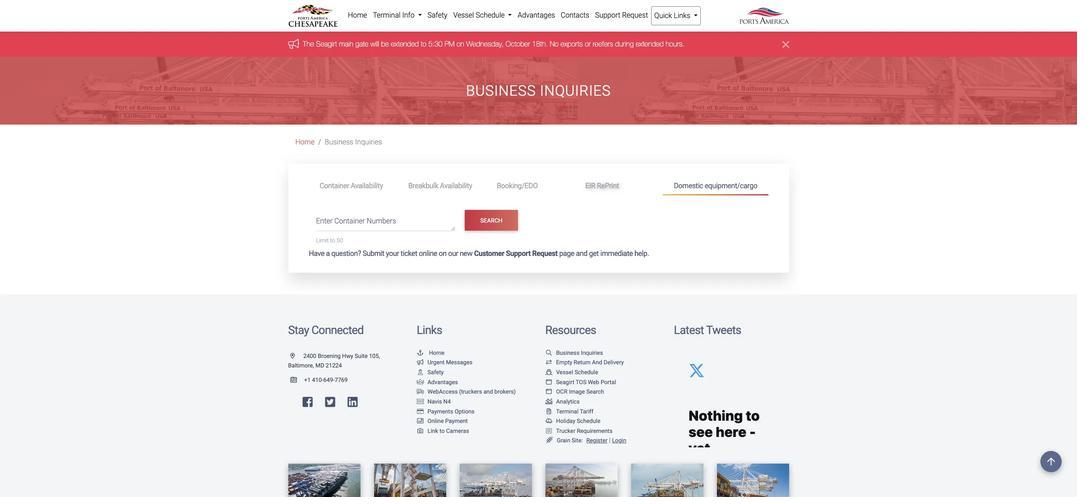 Task type: describe. For each thing, give the bounding box(es) containing it.
0 vertical spatial request
[[622, 11, 648, 19]]

have a question? submit your ticket online on our new customer support request page and get immediate help.
[[309, 249, 649, 258]]

october
[[506, 40, 530, 48]]

Enter Container Numbers text field
[[316, 216, 456, 231]]

link to cameras link
[[417, 427, 469, 434]]

facebook square image
[[303, 396, 313, 408]]

cameras
[[446, 427, 469, 434]]

or
[[585, 40, 591, 48]]

1 vertical spatial advantages
[[428, 379, 458, 385]]

payments options link
[[417, 408, 475, 415]]

2 vertical spatial home
[[429, 349, 445, 356]]

brokers)
[[495, 388, 516, 395]]

login link
[[612, 437, 627, 444]]

customer support request link
[[474, 249, 558, 258]]

options
[[455, 408, 475, 415]]

1 vertical spatial container
[[335, 217, 365, 225]]

enter container numbers
[[316, 217, 396, 225]]

empty return and delivery
[[556, 359, 624, 366]]

1 extended from the left
[[391, 40, 419, 48]]

0 horizontal spatial vessel schedule
[[453, 11, 507, 19]]

eir
[[586, 181, 596, 190]]

main
[[339, 40, 353, 48]]

site:
[[572, 437, 583, 444]]

baltimore,
[[288, 362, 314, 369]]

terminal tariff
[[556, 408, 594, 415]]

navis n4 link
[[417, 398, 451, 405]]

domestic equipment/cargo link
[[663, 178, 769, 196]]

help.
[[635, 249, 649, 258]]

camera image
[[417, 428, 424, 434]]

grain site: register | login
[[557, 437, 627, 444]]

tweets
[[707, 323, 742, 337]]

quick
[[655, 11, 672, 20]]

md
[[316, 362, 324, 369]]

n4
[[444, 398, 451, 405]]

on inside alert
[[457, 40, 464, 48]]

payment
[[445, 418, 468, 424]]

eir reprint link
[[575, 178, 663, 194]]

2400 broening hwy suite 105, baltimore, md 21224 link
[[288, 353, 380, 369]]

web
[[588, 379, 600, 385]]

browser image
[[546, 389, 553, 395]]

(truckers
[[459, 388, 482, 395]]

1 vertical spatial advantages link
[[417, 379, 458, 385]]

domestic
[[674, 181, 703, 190]]

seagirt inside the seagirt main gate will be extended to 5:30 pm on wednesday, october 18th.  no exports or reefers during extended hours. alert
[[316, 40, 337, 48]]

container availability link
[[309, 178, 398, 194]]

page
[[560, 249, 575, 258]]

webaccess (truckers and brokers) link
[[417, 388, 516, 395]]

image
[[569, 388, 585, 395]]

2 vertical spatial business inquiries
[[556, 349, 603, 356]]

home link for urgent messages link
[[417, 349, 445, 356]]

terminal info
[[373, 11, 417, 19]]

eir reprint
[[586, 181, 619, 190]]

safety link for 'terminal info' link
[[425, 6, 451, 24]]

domestic equipment/cargo
[[674, 181, 758, 190]]

+1 410-649-7769 link
[[288, 377, 348, 383]]

1 safety from the top
[[428, 11, 448, 19]]

safety link for urgent messages link
[[417, 369, 444, 376]]

urgent
[[428, 359, 445, 366]]

2 extended from the left
[[636, 40, 664, 48]]

reprint
[[597, 181, 619, 190]]

customer
[[474, 249, 505, 258]]

wednesday,
[[466, 40, 504, 48]]

+1
[[304, 377, 311, 383]]

quick links
[[655, 11, 693, 20]]

online payment link
[[417, 418, 468, 424]]

1 vertical spatial home link
[[295, 138, 315, 146]]

bullhorn image inside urgent messages link
[[417, 360, 424, 366]]

urgent messages link
[[417, 359, 473, 366]]

support request link
[[593, 6, 651, 24]]

schedule for ship image
[[575, 369, 599, 376]]

the seagirt main gate will be extended to 5:30 pm on wednesday, october 18th.  no exports or reefers during extended hours. alert
[[0, 32, 1078, 57]]

50
[[337, 237, 343, 244]]

terminal info link
[[370, 6, 425, 24]]

trucker
[[556, 427, 576, 434]]

navis
[[428, 398, 442, 405]]

gate
[[355, 40, 368, 48]]

exchange image
[[546, 360, 553, 366]]

2 vertical spatial inquiries
[[581, 349, 603, 356]]

list alt image
[[546, 428, 553, 434]]

2400 broening hwy suite 105, baltimore, md 21224
[[288, 353, 380, 369]]

anchor image
[[417, 350, 424, 356]]

portal
[[601, 379, 616, 385]]

1 vertical spatial support
[[506, 249, 531, 258]]

stay connected
[[288, 323, 364, 337]]

terminal tariff link
[[546, 408, 594, 415]]

tariff
[[580, 408, 594, 415]]

schedule for bells image
[[577, 418, 601, 424]]

terminal for terminal tariff
[[556, 408, 579, 415]]

be
[[381, 40, 389, 48]]

online
[[428, 418, 444, 424]]

close image
[[783, 39, 789, 50]]

0 horizontal spatial and
[[484, 388, 493, 395]]

contacts link
[[558, 6, 593, 24]]

to for limit to 50
[[330, 237, 335, 244]]

trucker requirements
[[556, 427, 613, 434]]

to for link to cameras
[[440, 427, 445, 434]]

search button
[[465, 210, 518, 231]]

empty return and delivery link
[[546, 359, 624, 366]]

resources
[[546, 323, 596, 337]]

search inside button
[[481, 217, 503, 224]]

0 vertical spatial bullhorn image
[[288, 39, 303, 49]]

ticket
[[401, 249, 418, 258]]

1 vertical spatial request
[[533, 249, 558, 258]]

hwy
[[342, 353, 353, 359]]

file invoice image
[[546, 409, 553, 415]]

container availability
[[320, 181, 383, 190]]

get
[[589, 249, 599, 258]]

2 safety from the top
[[428, 369, 444, 376]]

1 horizontal spatial vessel schedule link
[[546, 369, 599, 376]]

ocr
[[556, 388, 568, 395]]

truck container image
[[417, 389, 424, 395]]

enter
[[316, 217, 333, 225]]

105,
[[369, 353, 380, 359]]

0 vertical spatial vessel schedule link
[[451, 6, 515, 24]]

your
[[386, 249, 399, 258]]

410-
[[312, 377, 324, 383]]

+1 410-649-7769
[[304, 377, 348, 383]]

grain
[[557, 437, 571, 444]]

availability for breakbulk availability
[[440, 181, 472, 190]]

1 vertical spatial links
[[417, 323, 442, 337]]

booking/edo link
[[486, 178, 575, 194]]



Task type: locate. For each thing, give the bounding box(es) containing it.
new
[[460, 249, 473, 258]]

map marker alt image
[[291, 353, 302, 359]]

0 vertical spatial business inquiries
[[466, 82, 611, 99]]

0 horizontal spatial request
[[533, 249, 558, 258]]

ocr image search
[[556, 388, 604, 395]]

limit
[[316, 237, 329, 244]]

1 horizontal spatial terminal
[[556, 408, 579, 415]]

ship image
[[546, 370, 553, 376]]

during
[[615, 40, 634, 48]]

1 vertical spatial terminal
[[556, 408, 579, 415]]

have
[[309, 249, 325, 258]]

0 vertical spatial business
[[466, 82, 536, 99]]

numbers
[[367, 217, 396, 225]]

payments
[[428, 408, 453, 415]]

availability right breakbulk
[[440, 181, 472, 190]]

schedule up the seagirt main gate will be extended to 5:30 pm on wednesday, october 18th.  no exports or reefers during extended hours. "link"
[[476, 11, 505, 19]]

advantages
[[518, 11, 555, 19], [428, 379, 458, 385]]

vessel schedule up wednesday, at the left top
[[453, 11, 507, 19]]

webaccess (truckers and brokers)
[[428, 388, 516, 395]]

search down web
[[587, 388, 604, 395]]

1 vertical spatial bullhorn image
[[417, 360, 424, 366]]

0 vertical spatial container
[[320, 181, 349, 190]]

1 vertical spatial inquiries
[[355, 138, 382, 146]]

holiday schedule link
[[546, 418, 601, 424]]

0 vertical spatial inquiries
[[540, 82, 611, 99]]

extended right be
[[391, 40, 419, 48]]

1 vertical spatial safety link
[[417, 369, 444, 376]]

to inside alert
[[421, 40, 426, 48]]

terminal for terminal info
[[373, 11, 401, 19]]

1 horizontal spatial vessel schedule
[[556, 369, 599, 376]]

0 horizontal spatial vessel
[[453, 11, 474, 19]]

connected
[[312, 323, 364, 337]]

1 vertical spatial business
[[325, 138, 354, 146]]

1 vertical spatial on
[[439, 249, 447, 258]]

immediate
[[601, 249, 633, 258]]

the seagirt main gate will be extended to 5:30 pm on wednesday, october 18th.  no exports or reefers during extended hours.
[[303, 40, 685, 48]]

register link
[[585, 437, 608, 444]]

1 horizontal spatial search
[[587, 388, 604, 395]]

1 vertical spatial seagirt
[[556, 379, 575, 385]]

quick links link
[[651, 6, 701, 25]]

1 horizontal spatial business
[[466, 82, 536, 99]]

2 horizontal spatial to
[[440, 427, 445, 434]]

0 vertical spatial schedule
[[476, 11, 505, 19]]

0 vertical spatial home link
[[345, 6, 370, 24]]

0 vertical spatial vessel
[[453, 11, 474, 19]]

search
[[481, 217, 503, 224], [587, 388, 604, 395]]

1 horizontal spatial advantages
[[518, 11, 555, 19]]

0 horizontal spatial business
[[325, 138, 354, 146]]

schedule
[[476, 11, 505, 19], [575, 369, 599, 376], [577, 418, 601, 424]]

home for home link for 'terminal info' link
[[348, 11, 367, 19]]

and
[[592, 359, 603, 366]]

container up enter
[[320, 181, 349, 190]]

will
[[370, 40, 379, 48]]

on right pm at the top left of page
[[457, 40, 464, 48]]

0 horizontal spatial extended
[[391, 40, 419, 48]]

2 vertical spatial schedule
[[577, 418, 601, 424]]

1 horizontal spatial to
[[421, 40, 426, 48]]

to left 50
[[330, 237, 335, 244]]

on left our
[[439, 249, 447, 258]]

1 horizontal spatial request
[[622, 11, 648, 19]]

vessel
[[453, 11, 474, 19], [556, 369, 574, 376]]

0 vertical spatial vessel schedule
[[453, 11, 507, 19]]

browser image
[[546, 380, 553, 385]]

1 horizontal spatial vessel
[[556, 369, 574, 376]]

messages
[[446, 359, 473, 366]]

breakbulk
[[408, 181, 439, 190]]

business
[[466, 82, 536, 99], [325, 138, 354, 146], [556, 349, 580, 356]]

1 horizontal spatial advantages link
[[515, 6, 558, 24]]

1 horizontal spatial support
[[595, 11, 621, 19]]

search up "customer"
[[481, 217, 503, 224]]

1 horizontal spatial extended
[[636, 40, 664, 48]]

1 horizontal spatial bullhorn image
[[417, 360, 424, 366]]

1 horizontal spatial seagirt
[[556, 379, 575, 385]]

container
[[320, 181, 349, 190], [335, 217, 365, 225]]

support
[[595, 11, 621, 19], [506, 249, 531, 258]]

no
[[550, 40, 559, 48]]

seagirt right the
[[316, 40, 337, 48]]

terminal left info
[[373, 11, 401, 19]]

0 vertical spatial to
[[421, 40, 426, 48]]

latest tweets
[[674, 323, 742, 337]]

search image
[[546, 350, 553, 356]]

0 horizontal spatial search
[[481, 217, 503, 224]]

1 vertical spatial safety
[[428, 369, 444, 376]]

2 availability from the left
[[440, 181, 472, 190]]

request left quick
[[622, 11, 648, 19]]

availability up enter container numbers
[[351, 181, 383, 190]]

to left 5:30
[[421, 40, 426, 48]]

vessel down empty
[[556, 369, 574, 376]]

payments options
[[428, 408, 475, 415]]

0 vertical spatial home
[[348, 11, 367, 19]]

0 horizontal spatial advantages
[[428, 379, 458, 385]]

hand receiving image
[[417, 380, 424, 385]]

tos
[[576, 379, 587, 385]]

availability for container availability
[[351, 181, 383, 190]]

2 vertical spatial business
[[556, 349, 580, 356]]

vessel schedule link down empty
[[546, 369, 599, 376]]

vessel schedule link
[[451, 6, 515, 24], [546, 369, 599, 376]]

1 horizontal spatial on
[[457, 40, 464, 48]]

0 vertical spatial support
[[595, 11, 621, 19]]

0 horizontal spatial seagirt
[[316, 40, 337, 48]]

1 horizontal spatial and
[[576, 249, 588, 258]]

phone office image
[[291, 377, 304, 383]]

links up anchor icon
[[417, 323, 442, 337]]

0 horizontal spatial home
[[295, 138, 315, 146]]

bells image
[[546, 419, 553, 424]]

our
[[448, 249, 458, 258]]

vessel schedule up "seagirt tos web portal" link
[[556, 369, 599, 376]]

support up reefers
[[595, 11, 621, 19]]

advantages link up webaccess
[[417, 379, 458, 385]]

0 vertical spatial links
[[674, 11, 691, 20]]

safety down 'urgent'
[[428, 369, 444, 376]]

0 vertical spatial and
[[576, 249, 588, 258]]

0 vertical spatial safety
[[428, 11, 448, 19]]

inquiries
[[540, 82, 611, 99], [355, 138, 382, 146], [581, 349, 603, 356]]

home
[[348, 11, 367, 19], [295, 138, 315, 146], [429, 349, 445, 356]]

0 horizontal spatial support
[[506, 249, 531, 258]]

2 vertical spatial to
[[440, 427, 445, 434]]

safety link
[[425, 6, 451, 24], [417, 369, 444, 376]]

1 vertical spatial vessel schedule link
[[546, 369, 599, 376]]

schedule up seagirt tos web portal
[[575, 369, 599, 376]]

link
[[428, 427, 438, 434]]

1 vertical spatial business inquiries
[[325, 138, 382, 146]]

21224
[[326, 362, 342, 369]]

links right quick
[[674, 11, 691, 20]]

hours.
[[666, 40, 685, 48]]

safety
[[428, 11, 448, 19], [428, 369, 444, 376]]

0 horizontal spatial links
[[417, 323, 442, 337]]

0 vertical spatial search
[[481, 217, 503, 224]]

0 vertical spatial seagirt
[[316, 40, 337, 48]]

a
[[326, 249, 330, 258]]

and left get
[[576, 249, 588, 258]]

1 vertical spatial and
[[484, 388, 493, 395]]

trucker requirements link
[[546, 427, 613, 434]]

availability
[[351, 181, 383, 190], [440, 181, 472, 190]]

seagirt tos web portal
[[556, 379, 616, 385]]

0 vertical spatial safety link
[[425, 6, 451, 24]]

support right "customer"
[[506, 249, 531, 258]]

schedule down the tariff
[[577, 418, 601, 424]]

5:30
[[428, 40, 443, 48]]

wheat image
[[546, 437, 554, 444]]

1 vertical spatial schedule
[[575, 369, 599, 376]]

linkedin image
[[348, 396, 358, 408]]

to right the link
[[440, 427, 445, 434]]

1 vertical spatial home
[[295, 138, 315, 146]]

analytics image
[[546, 399, 553, 405]]

1 vertical spatial vessel schedule
[[556, 369, 599, 376]]

twitter square image
[[325, 396, 335, 408]]

support request
[[595, 11, 648, 19]]

container storage image
[[417, 399, 424, 405]]

0 vertical spatial on
[[457, 40, 464, 48]]

seagirt tos web portal link
[[546, 379, 616, 385]]

1 horizontal spatial availability
[[440, 181, 472, 190]]

and left brokers)
[[484, 388, 493, 395]]

register
[[587, 437, 608, 444]]

requirements
[[577, 427, 613, 434]]

0 horizontal spatial on
[[439, 249, 447, 258]]

safety up 5:30
[[428, 11, 448, 19]]

1 vertical spatial search
[[587, 388, 604, 395]]

credit card front image
[[417, 419, 424, 424]]

7769
[[335, 377, 348, 383]]

booking/edo
[[497, 181, 538, 190]]

terminal
[[373, 11, 401, 19], [556, 408, 579, 415]]

user hard hat image
[[417, 370, 424, 376]]

vessel up pm at the top left of page
[[453, 11, 474, 19]]

1 vertical spatial vessel
[[556, 369, 574, 376]]

breakbulk availability
[[408, 181, 472, 190]]

1 horizontal spatial links
[[674, 11, 691, 20]]

terminal down 'analytics'
[[556, 408, 579, 415]]

vessel schedule link up wednesday, at the left top
[[451, 6, 515, 24]]

container up 50
[[335, 217, 365, 225]]

bullhorn image
[[288, 39, 303, 49], [417, 360, 424, 366]]

safety link down 'urgent'
[[417, 369, 444, 376]]

0 horizontal spatial bullhorn image
[[288, 39, 303, 49]]

2 horizontal spatial home link
[[417, 349, 445, 356]]

0 horizontal spatial terminal
[[373, 11, 401, 19]]

business inquiries
[[466, 82, 611, 99], [325, 138, 382, 146], [556, 349, 603, 356]]

1 horizontal spatial home link
[[345, 6, 370, 24]]

0 horizontal spatial advantages link
[[417, 379, 458, 385]]

limit to 50
[[316, 237, 343, 244]]

the
[[303, 40, 314, 48]]

seagirt up ocr
[[556, 379, 575, 385]]

advantages link up the 18th.
[[515, 6, 558, 24]]

link to cameras
[[428, 427, 469, 434]]

1 horizontal spatial home
[[348, 11, 367, 19]]

info
[[402, 11, 415, 19]]

breakbulk availability link
[[398, 178, 486, 194]]

latest
[[674, 323, 704, 337]]

2 horizontal spatial business
[[556, 349, 580, 356]]

contacts
[[561, 11, 590, 19]]

holiday schedule
[[556, 418, 601, 424]]

0 vertical spatial advantages link
[[515, 6, 558, 24]]

credit card image
[[417, 409, 424, 415]]

request left page
[[533, 249, 558, 258]]

go to top image
[[1041, 451, 1062, 472]]

safety link up 5:30
[[425, 6, 451, 24]]

649-
[[324, 377, 335, 383]]

0 horizontal spatial vessel schedule link
[[451, 6, 515, 24]]

extended right during
[[636, 40, 664, 48]]

0 vertical spatial advantages
[[518, 11, 555, 19]]

home link for 'terminal info' link
[[345, 6, 370, 24]]

navis n4
[[428, 398, 451, 405]]

1 availability from the left
[[351, 181, 383, 190]]

advantages up the 18th.
[[518, 11, 555, 19]]

webaccess
[[428, 388, 458, 395]]

home for middle home link
[[295, 138, 315, 146]]

0 horizontal spatial home link
[[295, 138, 315, 146]]

2 vertical spatial home link
[[417, 349, 445, 356]]

delivery
[[604, 359, 624, 366]]

2 horizontal spatial home
[[429, 349, 445, 356]]

0 horizontal spatial to
[[330, 237, 335, 244]]

0 horizontal spatial availability
[[351, 181, 383, 190]]

ocr image search link
[[546, 388, 604, 395]]

advantages up webaccess
[[428, 379, 458, 385]]

0 vertical spatial terminal
[[373, 11, 401, 19]]

1 vertical spatial to
[[330, 237, 335, 244]]



Task type: vqa. For each thing, say whether or not it's contained in the screenshot.
phone office icon inside the 410.649.7753 'link'
no



